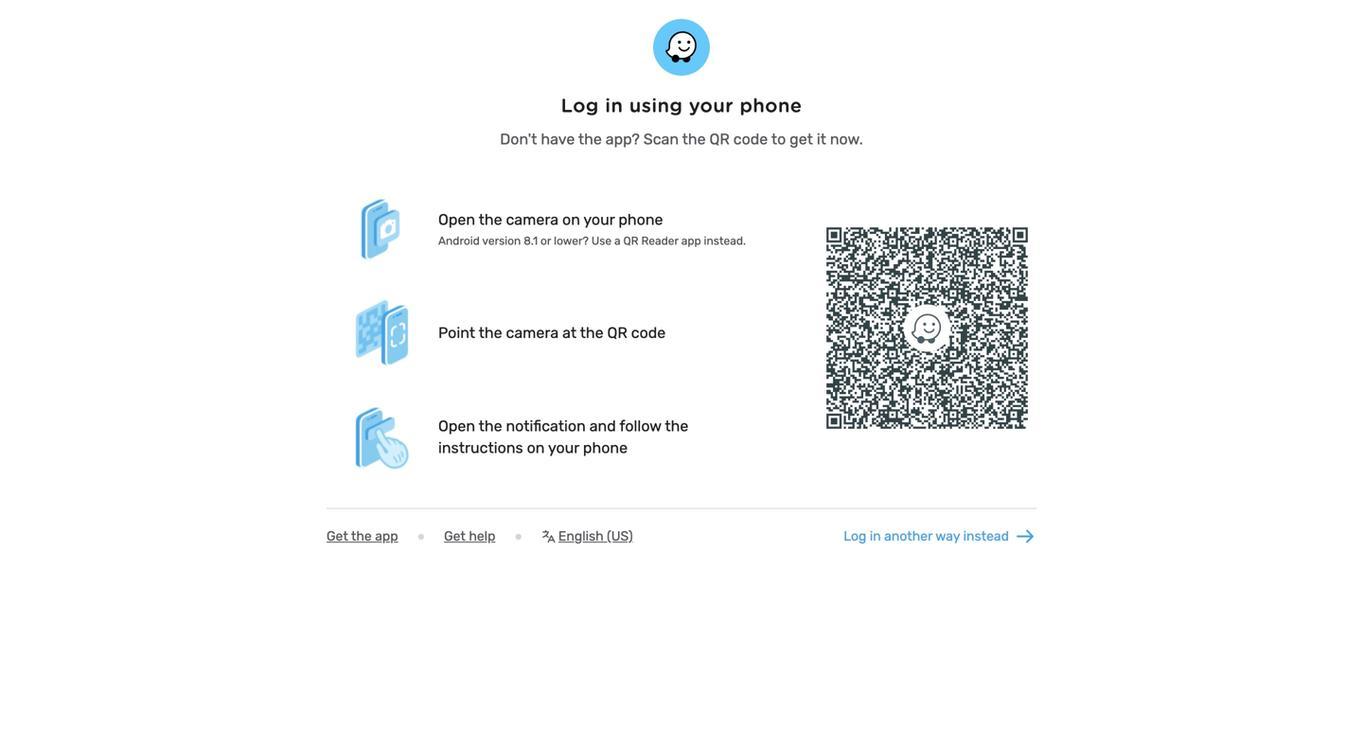 Task type: vqa. For each thing, say whether or not it's contained in the screenshot.
(Us)
yes



Task type: describe. For each thing, give the bounding box(es) containing it.
a
[[615, 234, 621, 248]]

open for open the notification and follow the instructions on your phone
[[439, 417, 476, 435]]

1 vertical spatial app
[[375, 528, 398, 544]]

app inside open the camera on your phone android version 8.1 or lower? use a qr reader app instead.
[[682, 234, 702, 248]]

get help link
[[444, 528, 496, 544]]

camera for on
[[506, 211, 559, 229]]

0 vertical spatial phone
[[740, 94, 803, 117]]

it
[[817, 130, 827, 148]]

lower?
[[554, 234, 589, 248]]

point
[[439, 324, 476, 342]]

the inside open the camera on your phone android version 8.1 or lower? use a qr reader app instead.
[[479, 211, 503, 229]]

english (us)
[[559, 528, 633, 544]]

0 vertical spatial code
[[734, 130, 768, 148]]

english (us) link
[[542, 528, 633, 544]]

in for another
[[870, 528, 882, 544]]

now.
[[831, 130, 864, 148]]

your inside open the notification and follow the instructions on your phone
[[548, 439, 580, 457]]

your inside open the camera on your phone android version 8.1 or lower? use a qr reader app instead.
[[584, 211, 615, 229]]

0 vertical spatial qr
[[710, 130, 730, 148]]

don't have the app? scan the qr code to get it now.
[[500, 130, 864, 148]]

phone inside open the notification and follow the instructions on your phone
[[583, 439, 628, 457]]

phone inside open the camera on your phone android version 8.1 or lower? use a qr reader app instead.
[[619, 211, 664, 229]]

help
[[469, 528, 496, 544]]

instead.
[[704, 234, 746, 248]]

instead
[[964, 528, 1010, 544]]

open the camera on your phone android version 8.1 or lower? use a qr reader app instead.
[[439, 211, 746, 248]]

in for using
[[606, 94, 624, 117]]

have
[[541, 130, 575, 148]]

log for log in another way instead
[[844, 528, 867, 544]]

camera for at
[[506, 324, 559, 342]]

log for log in using your phone
[[561, 94, 599, 117]]

reader
[[642, 234, 679, 248]]

open for open the camera on your phone android version 8.1 or lower? use a qr reader app instead.
[[439, 211, 476, 229]]

on inside open the camera on your phone android version 8.1 or lower? use a qr reader app instead.
[[563, 211, 581, 229]]

get for get help
[[444, 528, 466, 544]]

get
[[790, 130, 814, 148]]

on inside open the notification and follow the instructions on your phone
[[527, 439, 545, 457]]

follow
[[620, 417, 662, 435]]

qr inside open the camera on your phone android version 8.1 or lower? use a qr reader app instead.
[[624, 234, 639, 248]]



Task type: locate. For each thing, give the bounding box(es) containing it.
at
[[563, 324, 577, 342]]

log in another way instead
[[844, 528, 1010, 544]]

1 vertical spatial on
[[527, 439, 545, 457]]

your up use
[[584, 211, 615, 229]]

1 vertical spatial your
[[584, 211, 615, 229]]

0 vertical spatial on
[[563, 211, 581, 229]]

point the camera at the qr code
[[439, 324, 666, 342]]

0 horizontal spatial app
[[375, 528, 398, 544]]

0 vertical spatial your
[[689, 94, 734, 117]]

code right at
[[632, 324, 666, 342]]

get for get the app
[[327, 528, 348, 544]]

2 vertical spatial phone
[[583, 439, 628, 457]]

open
[[439, 211, 476, 229], [439, 417, 476, 435]]

camera inside open the camera on your phone android version 8.1 or lower? use a qr reader app instead.
[[506, 211, 559, 229]]

don't
[[500, 130, 537, 148]]

open up instructions
[[439, 417, 476, 435]]

0 vertical spatial log
[[561, 94, 599, 117]]

to
[[772, 130, 786, 148]]

0 horizontal spatial in
[[606, 94, 624, 117]]

camera left at
[[506, 324, 559, 342]]

app left get help
[[375, 528, 398, 544]]

arrow right image
[[1014, 525, 1037, 548]]

1 horizontal spatial get
[[444, 528, 466, 544]]

way
[[936, 528, 961, 544]]

qr down log in using your phone
[[710, 130, 730, 148]]

qr
[[710, 130, 730, 148], [624, 234, 639, 248], [608, 324, 628, 342]]

1 open from the top
[[439, 211, 476, 229]]

open the notification and follow the instructions on your phone
[[439, 417, 689, 457]]

qr right at
[[608, 324, 628, 342]]

your down notification
[[548, 439, 580, 457]]

log
[[561, 94, 599, 117], [844, 528, 867, 544]]

2 get from the left
[[444, 528, 466, 544]]

using
[[630, 94, 683, 117]]

log in using your phone
[[561, 94, 803, 117]]

app?
[[606, 130, 640, 148]]

translate image
[[542, 529, 557, 544]]

instructions
[[439, 439, 524, 457]]

code
[[734, 130, 768, 148], [632, 324, 666, 342]]

0 vertical spatial app
[[682, 234, 702, 248]]

1 vertical spatial code
[[632, 324, 666, 342]]

1 horizontal spatial in
[[870, 528, 882, 544]]

or
[[541, 234, 551, 248]]

open inside open the camera on your phone android version 8.1 or lower? use a qr reader app instead.
[[439, 211, 476, 229]]

1 horizontal spatial your
[[584, 211, 615, 229]]

1 camera from the top
[[506, 211, 559, 229]]

0 horizontal spatial ●
[[417, 528, 425, 544]]

english
[[559, 528, 604, 544]]

version
[[483, 234, 521, 248]]

8.1
[[524, 234, 538, 248]]

2 ● from the left
[[515, 528, 523, 544]]

get the app
[[327, 528, 398, 544]]

open up android
[[439, 211, 476, 229]]

app
[[682, 234, 702, 248], [375, 528, 398, 544]]

in
[[606, 94, 624, 117], [870, 528, 882, 544]]

1 vertical spatial log
[[844, 528, 867, 544]]

0 vertical spatial open
[[439, 211, 476, 229]]

your up the don't have the app? scan the qr code to get it now.
[[689, 94, 734, 117]]

0 horizontal spatial get
[[327, 528, 348, 544]]

qr right 'a'
[[624, 234, 639, 248]]

0 horizontal spatial code
[[632, 324, 666, 342]]

0 horizontal spatial on
[[527, 439, 545, 457]]

1 horizontal spatial on
[[563, 211, 581, 229]]

get help
[[444, 528, 496, 544]]

1 horizontal spatial app
[[682, 234, 702, 248]]

2 vertical spatial your
[[548, 439, 580, 457]]

code left to
[[734, 130, 768, 148]]

1 horizontal spatial code
[[734, 130, 768, 148]]

notification
[[506, 417, 586, 435]]

another
[[885, 528, 933, 544]]

1 vertical spatial qr
[[624, 234, 639, 248]]

on up lower?
[[563, 211, 581, 229]]

2 open from the top
[[439, 417, 476, 435]]

scan
[[644, 130, 679, 148]]

1 vertical spatial camera
[[506, 324, 559, 342]]

phone down and
[[583, 439, 628, 457]]

in up the app?
[[606, 94, 624, 117]]

1 horizontal spatial ●
[[515, 528, 523, 544]]

use
[[592, 234, 612, 248]]

1 vertical spatial in
[[870, 528, 882, 544]]

2 vertical spatial qr
[[608, 324, 628, 342]]

0 vertical spatial camera
[[506, 211, 559, 229]]

log up have
[[561, 94, 599, 117]]

phone up to
[[740, 94, 803, 117]]

2 horizontal spatial your
[[689, 94, 734, 117]]

on down notification
[[527, 439, 545, 457]]

1 ● from the left
[[417, 528, 425, 544]]

open inside open the notification and follow the instructions on your phone
[[439, 417, 476, 435]]

get the app link
[[327, 528, 398, 544]]

0 horizontal spatial your
[[548, 439, 580, 457]]

and
[[590, 417, 616, 435]]

android
[[439, 234, 480, 248]]

log in another way instead link
[[844, 525, 1037, 548]]

camera
[[506, 211, 559, 229], [506, 324, 559, 342]]

2 camera from the top
[[506, 324, 559, 342]]

●
[[417, 528, 425, 544], [515, 528, 523, 544]]

get
[[327, 528, 348, 544], [444, 528, 466, 544]]

log left another
[[844, 528, 867, 544]]

0 vertical spatial in
[[606, 94, 624, 117]]

in left another
[[870, 528, 882, 544]]

phone up 'reader'
[[619, 211, 664, 229]]

camera up 8.1
[[506, 211, 559, 229]]

1 vertical spatial open
[[439, 417, 476, 435]]

app right 'reader'
[[682, 234, 702, 248]]

1 get from the left
[[327, 528, 348, 544]]

on
[[563, 211, 581, 229], [527, 439, 545, 457]]

● left translate image
[[515, 528, 523, 544]]

1 vertical spatial phone
[[619, 211, 664, 229]]

0 horizontal spatial log
[[561, 94, 599, 117]]

your
[[689, 94, 734, 117], [584, 211, 615, 229], [548, 439, 580, 457]]

(us)
[[607, 528, 633, 544]]

phone
[[740, 94, 803, 117], [619, 211, 664, 229], [583, 439, 628, 457]]

● left get help
[[417, 528, 425, 544]]

1 horizontal spatial log
[[844, 528, 867, 544]]

the
[[579, 130, 602, 148], [683, 130, 706, 148], [479, 211, 503, 229], [479, 324, 503, 342], [580, 324, 604, 342], [479, 417, 503, 435], [665, 417, 689, 435], [351, 528, 372, 544]]



